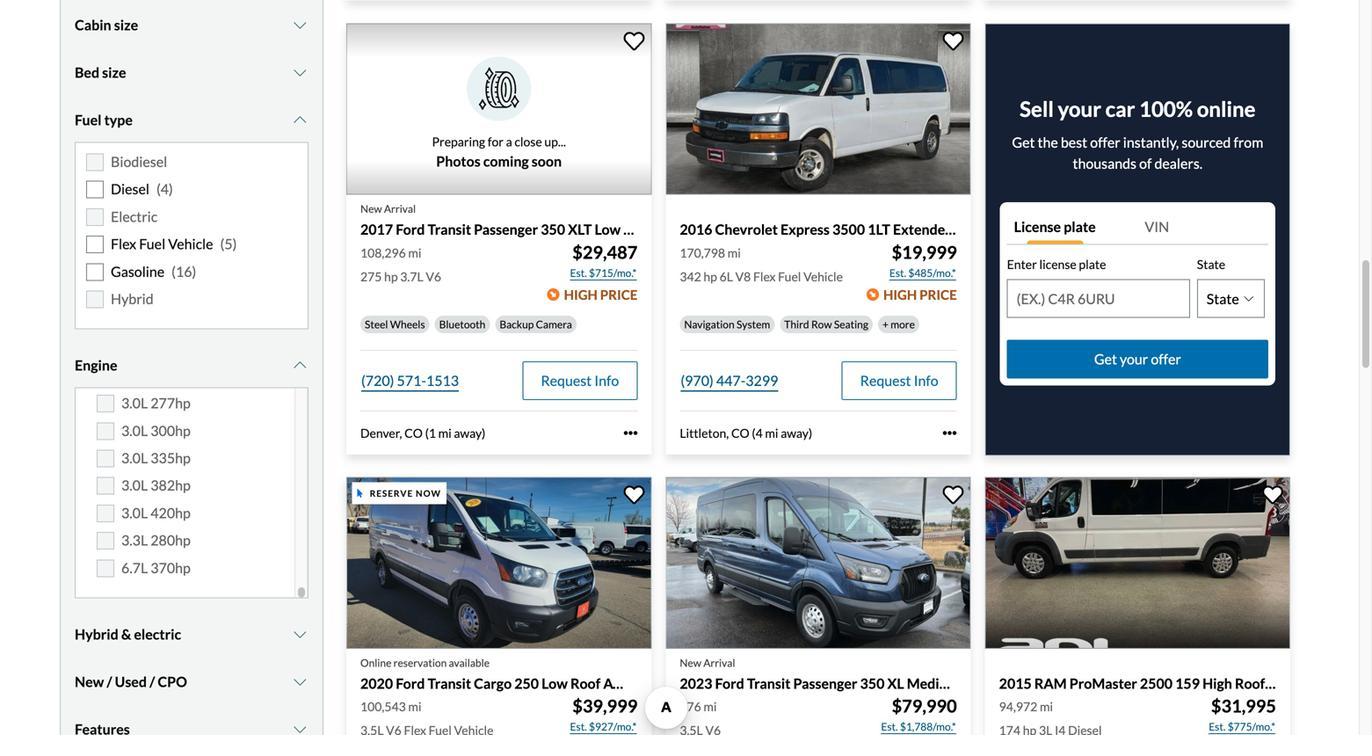 Task type: vqa. For each thing, say whether or not it's contained in the screenshot.
1+
no



Task type: describe. For each thing, give the bounding box(es) containing it.
est. for $19,999
[[890, 266, 907, 279]]

+ more
[[883, 318, 915, 331]]

mi right (1
[[439, 426, 452, 441]]

3299
[[746, 372, 779, 389]]

(720) 571-1513 button
[[361, 361, 460, 400]]

100,543
[[361, 699, 406, 714]]

seating
[[835, 318, 869, 331]]

chevron down image for hybrid & electric
[[291, 628, 309, 642]]

3.0l 277hp
[[121, 395, 191, 412]]

2 / from the left
[[150, 673, 155, 691]]

4 chevron down image from the top
[[291, 723, 309, 735]]

6l
[[720, 269, 733, 284]]

get your offer
[[1095, 351, 1182, 368]]

get for get your offer
[[1095, 351, 1118, 368]]

offer inside get the best offer instantly, sourced from thousands of dealers.
[[1091, 134, 1121, 151]]

reservation
[[394, 656, 447, 669]]

(970)
[[681, 372, 714, 389]]

awd inside online reservation available 2020 ford transit cargo 250 low roof awd
[[604, 675, 638, 692]]

$39,999
[[573, 696, 638, 717]]

(4)
[[157, 180, 173, 198]]

denver,
[[361, 426, 402, 441]]

vin tab
[[1138, 210, 1269, 245]]

diesel (4)
[[111, 180, 173, 198]]

Enter license plate field
[[1009, 280, 1190, 317]]

high price for $19,999
[[884, 287, 958, 302]]

steel wheels
[[365, 318, 425, 331]]

170,798
[[680, 245, 726, 260]]

system
[[737, 318, 771, 331]]

new / used / cpo
[[75, 673, 187, 691]]

420hp
[[151, 504, 191, 521]]

sourced
[[1182, 134, 1232, 151]]

3.0l for 3.0l 300hp
[[121, 422, 148, 439]]

arrival for new arrival 2023 ford transit passenger 350 xl medium roof lb awd
[[704, 656, 736, 669]]

type
[[104, 111, 133, 128]]

(16)
[[172, 263, 196, 280]]

away) for littleton, co (4 mi away)
[[781, 426, 813, 441]]

size for cabin size
[[114, 16, 138, 33]]

license
[[1015, 218, 1062, 235]]

est. $1,788/mo.* button
[[881, 718, 958, 735]]

(1
[[425, 426, 436, 441]]

arrival for new arrival
[[384, 202, 416, 215]]

est. for $31,995
[[1210, 720, 1226, 733]]

fuel type button
[[75, 98, 309, 142]]

new for new / used / cpo
[[75, 673, 104, 691]]

350
[[861, 675, 885, 692]]

electric
[[111, 208, 158, 225]]

white 2015 ram promaster 2500 159 high roof cargo van van front-wheel drive 6-speed automatic image
[[986, 477, 1291, 649]]

est. $775/mo.* button
[[1209, 718, 1277, 735]]

backup
[[500, 318, 534, 331]]

fuel inside 170,798 mi 342 hp 6l v8 flex fuel vehicle
[[779, 269, 802, 284]]

bed size
[[75, 64, 126, 81]]

370hp
[[151, 559, 191, 576]]

2016 chevrolet express 3500 1lt extended rwd
[[680, 221, 991, 238]]

request info for 3299
[[861, 372, 939, 389]]

2015
[[1000, 675, 1032, 692]]

chevron down image inside new / used / cpo dropdown button
[[291, 675, 309, 689]]

high for $29,487
[[564, 287, 598, 302]]

(720) 571-1513
[[361, 372, 459, 389]]

$775/mo.*
[[1228, 720, 1276, 733]]

info for (720) 571-1513
[[595, 372, 619, 389]]

online
[[361, 656, 392, 669]]

gasoline (16)
[[111, 263, 196, 280]]

est. for $29,487
[[570, 266, 587, 279]]

passenger
[[794, 675, 858, 692]]

est. $715/mo.* button
[[570, 264, 638, 282]]

online reservation available 2020 ford transit cargo 250 low roof awd
[[361, 656, 638, 692]]

size for bed size
[[102, 64, 126, 81]]

new arrival
[[361, 202, 416, 215]]

new arrival 2023 ford transit passenger 350 xl medium roof lb awd
[[680, 656, 1049, 692]]

+
[[883, 318, 889, 331]]

cpo
[[158, 673, 187, 691]]

mi for 94,972
[[1040, 699, 1054, 714]]

promaster
[[1070, 675, 1138, 692]]

2500
[[1141, 675, 1173, 692]]

hp for $29,487
[[384, 269, 398, 284]]

blue metallic 2023 ford transit passenger 350 xl medium roof lb awd van all-wheel drive automatic image
[[666, 477, 972, 649]]

3.0l for 3.0l 335hp
[[121, 449, 148, 467]]

(4
[[752, 426, 763, 441]]

third row seating
[[785, 318, 869, 331]]

est. for $39,999
[[570, 720, 587, 733]]

ellipsis h image for littleton, co (4 mi away)
[[943, 426, 958, 440]]

online
[[1198, 96, 1256, 122]]

price for $19,999
[[920, 287, 958, 302]]

chevron down image for cabin size
[[291, 18, 309, 32]]

(970) 447-3299 button
[[680, 361, 780, 400]]

est. $927/mo.* button
[[570, 718, 638, 735]]

277hp
[[151, 395, 191, 412]]

94,972 mi
[[1000, 699, 1054, 714]]

300hp
[[151, 422, 191, 439]]

reserve
[[370, 488, 414, 499]]

transit inside online reservation available 2020 ford transit cargo 250 low roof awd
[[428, 675, 471, 692]]

engine button
[[75, 344, 309, 388]]

low
[[542, 675, 568, 692]]

high
[[1203, 675, 1233, 692]]

2015 ram promaster 2500 159 high roof cargo van
[[1000, 675, 1334, 692]]

littleton,
[[680, 426, 729, 441]]

white 2020 ford transit cargo 250 low roof awd van all-wheel drive automatic image
[[347, 477, 652, 649]]

1 vertical spatial plate
[[1080, 257, 1107, 272]]

now
[[416, 488, 441, 499]]

available
[[449, 656, 490, 669]]

1 horizontal spatial fuel
[[139, 235, 165, 253]]

cabin
[[75, 16, 111, 33]]

v6
[[426, 269, 442, 284]]

row
[[812, 318, 833, 331]]

cargo inside online reservation available 2020 ford transit cargo 250 low roof awd
[[474, 675, 512, 692]]

571-
[[397, 372, 426, 389]]

steel
[[365, 318, 388, 331]]

flex fuel vehicle (5)
[[111, 235, 237, 253]]

chevron down image for 3.0l 277hp
[[291, 359, 309, 373]]

biodiesel
[[111, 153, 167, 170]]

roof for $79,990
[[962, 675, 993, 692]]

$31,995
[[1212, 696, 1277, 717]]

mi for 170,798
[[728, 245, 741, 260]]

new for new arrival 2023 ford transit passenger 350 xl medium roof lb awd
[[680, 656, 702, 669]]

your for offer
[[1121, 351, 1149, 368]]

est. $485/mo.* button
[[889, 264, 958, 282]]

offer inside get your offer button
[[1152, 351, 1182, 368]]

bed size button
[[75, 51, 309, 95]]

instantly,
[[1124, 134, 1180, 151]]

hybrid for hybrid
[[111, 290, 154, 307]]

get for get the best offer instantly, sourced from thousands of dealers.
[[1013, 134, 1036, 151]]



Task type: locate. For each thing, give the bounding box(es) containing it.
request info for 1513
[[541, 372, 619, 389]]

1 horizontal spatial /
[[150, 673, 155, 691]]

new up 2023
[[680, 656, 702, 669]]

ford right 2023
[[716, 675, 745, 692]]

mi for 976
[[704, 699, 717, 714]]

new for new arrival
[[361, 202, 382, 215]]

hybrid left &
[[75, 626, 119, 643]]

hp inside 170,798 mi 342 hp 6l v8 flex fuel vehicle
[[704, 269, 718, 284]]

3.0l 300hp
[[121, 422, 191, 439]]

1 horizontal spatial offer
[[1152, 351, 1182, 368]]

hp for $19,999
[[704, 269, 718, 284]]

high down est. $715/mo.* button
[[564, 287, 598, 302]]

1 vertical spatial chevron down image
[[291, 359, 309, 373]]

fuel inside dropdown button
[[75, 111, 102, 128]]

size
[[114, 16, 138, 33], [102, 64, 126, 81]]

3.7l
[[400, 269, 424, 284]]

chevron down image for biodiesel
[[291, 113, 309, 127]]

1 horizontal spatial cargo
[[1269, 675, 1306, 692]]

100%
[[1140, 96, 1194, 122]]

2 3.0l from the top
[[121, 422, 148, 439]]

0 vertical spatial plate
[[1064, 218, 1097, 235]]

1 horizontal spatial away)
[[781, 426, 813, 441]]

0 horizontal spatial flex
[[111, 235, 136, 253]]

1 vertical spatial hybrid
[[75, 626, 119, 643]]

1 ellipsis h image from the left
[[624, 426, 638, 440]]

your up best
[[1059, 96, 1102, 122]]

6.7l 370hp
[[121, 559, 191, 576]]

high for $19,999
[[884, 287, 918, 302]]

1 vertical spatial get
[[1095, 351, 1118, 368]]

1 request info button from the left
[[523, 361, 638, 400]]

1 vertical spatial flex
[[754, 269, 776, 284]]

plate right license at the right of the page
[[1064, 218, 1097, 235]]

est. for $79,990
[[882, 720, 898, 733]]

3 chevron down image from the top
[[291, 628, 309, 642]]

ford inside online reservation available 2020 ford transit cargo 250 low roof awd
[[396, 675, 425, 692]]

1 horizontal spatial high
[[884, 287, 918, 302]]

1 horizontal spatial transit
[[747, 675, 791, 692]]

rwd
[[956, 221, 991, 238]]

1 high from the left
[[564, 287, 598, 302]]

1 hp from the left
[[384, 269, 398, 284]]

request
[[541, 372, 592, 389], [861, 372, 912, 389]]

3.0l up 3.3l
[[121, 504, 148, 521]]

transit left passenger
[[747, 675, 791, 692]]

0 vertical spatial fuel
[[75, 111, 102, 128]]

transit inside new arrival 2023 ford transit passenger 350 xl medium roof lb awd
[[747, 675, 791, 692]]

co for (4 mi away)
[[732, 426, 750, 441]]

2 high from the left
[[884, 287, 918, 302]]

hp inside 108,296 mi 275 hp 3.7l v6
[[384, 269, 398, 284]]

275
[[361, 269, 382, 284]]

get down enter license plate field
[[1095, 351, 1118, 368]]

third
[[785, 318, 810, 331]]

0 horizontal spatial hp
[[384, 269, 398, 284]]

1 vertical spatial vehicle
[[804, 269, 843, 284]]

94,972
[[1000, 699, 1038, 714]]

hybrid & electric button
[[75, 613, 309, 657]]

2016
[[680, 221, 713, 238]]

fuel type
[[75, 111, 133, 128]]

1 request info from the left
[[541, 372, 619, 389]]

cargo left "van"
[[1269, 675, 1306, 692]]

3.0l 382hp
[[121, 477, 191, 494]]

0 vertical spatial size
[[114, 16, 138, 33]]

$31,995 est. $775/mo.*
[[1210, 696, 1277, 733]]

roof up $31,995
[[1236, 675, 1266, 692]]

bluetooth
[[439, 318, 486, 331]]

plate inside tab
[[1064, 218, 1097, 235]]

roof up $39,999
[[571, 675, 601, 692]]

get left the
[[1013, 134, 1036, 151]]

250
[[515, 675, 539, 692]]

est. down $39,999
[[570, 720, 587, 733]]

1 / from the left
[[107, 673, 112, 691]]

0 horizontal spatial request info
[[541, 372, 619, 389]]

get
[[1013, 134, 1036, 151], [1095, 351, 1118, 368]]

request info button down camera
[[523, 361, 638, 400]]

roof
[[571, 675, 601, 692], [962, 675, 993, 692], [1236, 675, 1266, 692]]

dealers.
[[1155, 155, 1203, 172]]

navigation
[[685, 318, 735, 331]]

1 away) from the left
[[454, 426, 486, 441]]

2 ford from the left
[[716, 675, 745, 692]]

tab list
[[1008, 210, 1269, 245]]

offer
[[1091, 134, 1121, 151], [1152, 351, 1182, 368]]

mi inside 170,798 mi 342 hp 6l v8 flex fuel vehicle
[[728, 245, 741, 260]]

mi up 3.7l
[[408, 245, 422, 260]]

1 chevron down image from the top
[[291, 18, 309, 32]]

3 roof from the left
[[1236, 675, 1266, 692]]

1lt
[[868, 221, 891, 238]]

est. down $31,995
[[1210, 720, 1226, 733]]

roof for $39,999
[[571, 675, 601, 692]]

1 horizontal spatial your
[[1121, 351, 1149, 368]]

flex right v8
[[754, 269, 776, 284]]

2 horizontal spatial new
[[680, 656, 702, 669]]

awd up $39,999
[[604, 675, 638, 692]]

mi
[[408, 245, 422, 260], [728, 245, 741, 260], [439, 426, 452, 441], [766, 426, 779, 441], [408, 699, 422, 714], [704, 699, 717, 714], [1040, 699, 1054, 714]]

vehicle up (16)
[[168, 235, 213, 253]]

3500
[[833, 221, 866, 238]]

1 horizontal spatial get
[[1095, 351, 1118, 368]]

2 away) from the left
[[781, 426, 813, 441]]

2 chevron down image from the top
[[291, 359, 309, 373]]

chevron down image inside hybrid & electric dropdown button
[[291, 628, 309, 642]]

0 horizontal spatial arrival
[[384, 202, 416, 215]]

0 horizontal spatial cargo
[[474, 675, 512, 692]]

high price down est. $715/mo.* button
[[564, 287, 638, 302]]

0 vertical spatial get
[[1013, 134, 1036, 151]]

1 horizontal spatial vehicle
[[804, 269, 843, 284]]

3 3.0l from the top
[[121, 449, 148, 467]]

roof left lb on the bottom of the page
[[962, 675, 993, 692]]

/ left used
[[107, 673, 112, 691]]

2 request info from the left
[[861, 372, 939, 389]]

diesel
[[111, 180, 149, 198]]

request info down camera
[[541, 372, 619, 389]]

info for (970) 447-3299
[[914, 372, 939, 389]]

100,543 mi
[[361, 699, 422, 714]]

0 horizontal spatial vehicle
[[168, 235, 213, 253]]

1 3.0l from the top
[[121, 395, 148, 412]]

2 info from the left
[[914, 372, 939, 389]]

0 vertical spatial your
[[1059, 96, 1102, 122]]

0 vertical spatial hybrid
[[111, 290, 154, 307]]

awd inside new arrival 2023 ford transit passenger 350 xl medium roof lb awd
[[1014, 675, 1049, 692]]

away) right (4
[[781, 426, 813, 441]]

request info button down + more in the top right of the page
[[842, 361, 958, 400]]

2020
[[361, 675, 393, 692]]

$927/mo.*
[[589, 720, 637, 733]]

v8
[[736, 269, 751, 284]]

2 price from the left
[[920, 287, 958, 302]]

arrival up 108,296
[[384, 202, 416, 215]]

108,296 mi 275 hp 3.7l v6
[[361, 245, 442, 284]]

0 horizontal spatial roof
[[571, 675, 601, 692]]

ram
[[1035, 675, 1067, 692]]

vehicle up row
[[804, 269, 843, 284]]

1 info from the left
[[595, 372, 619, 389]]

2 high price from the left
[[884, 287, 958, 302]]

chevron down image inside cabin size dropdown button
[[291, 18, 309, 32]]

get your offer button
[[1008, 340, 1269, 379]]

1 horizontal spatial hp
[[704, 269, 718, 284]]

2 request from the left
[[861, 372, 912, 389]]

car
[[1106, 96, 1136, 122]]

447-
[[717, 372, 746, 389]]

new left used
[[75, 673, 104, 691]]

chevron down image for bed size
[[291, 66, 309, 80]]

0 horizontal spatial transit
[[428, 675, 471, 692]]

3 chevron down image from the top
[[291, 675, 309, 689]]

0 horizontal spatial ellipsis h image
[[624, 426, 638, 440]]

new up 108,296
[[361, 202, 382, 215]]

hybrid down gasoline
[[111, 290, 154, 307]]

ellipsis h image
[[624, 426, 638, 440], [943, 426, 958, 440]]

3.0l up 3.0l 300hp
[[121, 395, 148, 412]]

mi up 6l on the top right of the page
[[728, 245, 741, 260]]

2023
[[680, 675, 713, 692]]

high up + more in the top right of the page
[[884, 287, 918, 302]]

size right bed
[[102, 64, 126, 81]]

0 horizontal spatial high price
[[564, 287, 638, 302]]

2 cargo from the left
[[1269, 675, 1306, 692]]

backup camera
[[500, 318, 572, 331]]

chevron down image
[[291, 18, 309, 32], [291, 66, 309, 80], [291, 628, 309, 642], [291, 723, 309, 735]]

0 horizontal spatial high
[[564, 287, 598, 302]]

1 horizontal spatial arrival
[[704, 656, 736, 669]]

gasoline
[[111, 263, 165, 280]]

1 horizontal spatial price
[[920, 287, 958, 302]]

3.0l down 3.0l 300hp
[[121, 449, 148, 467]]

&
[[121, 626, 131, 643]]

electric
[[134, 626, 181, 643]]

roof inside online reservation available 2020 ford transit cargo 250 low roof awd
[[571, 675, 601, 692]]

2 horizontal spatial fuel
[[779, 269, 802, 284]]

cargo down "available" on the bottom left of the page
[[474, 675, 512, 692]]

(970) 447-3299
[[681, 372, 779, 389]]

0 horizontal spatial price
[[601, 287, 638, 302]]

new
[[361, 202, 382, 215], [680, 656, 702, 669], [75, 673, 104, 691]]

1 cargo from the left
[[474, 675, 512, 692]]

enter license plate
[[1008, 257, 1107, 272]]

1 horizontal spatial co
[[732, 426, 750, 441]]

away)
[[454, 426, 486, 441], [781, 426, 813, 441]]

1 roof from the left
[[571, 675, 601, 692]]

engine
[[75, 357, 117, 374]]

$19,999
[[892, 242, 958, 263]]

hybrid inside dropdown button
[[75, 626, 119, 643]]

arrival inside new arrival 2023 ford transit passenger 350 xl medium roof lb awd
[[704, 656, 736, 669]]

request down "+"
[[861, 372, 912, 389]]

0 horizontal spatial get
[[1013, 134, 1036, 151]]

fuel up the gasoline (16) on the left top
[[139, 235, 165, 253]]

1 horizontal spatial new
[[361, 202, 382, 215]]

van
[[1309, 675, 1334, 692]]

get inside button
[[1095, 351, 1118, 368]]

your down enter license plate field
[[1121, 351, 1149, 368]]

chevron down image inside engine dropdown button
[[291, 359, 309, 373]]

/ left the cpo
[[150, 673, 155, 691]]

hybrid for hybrid & electric
[[75, 626, 119, 643]]

1 chevron down image from the top
[[291, 113, 309, 127]]

2 transit from the left
[[747, 675, 791, 692]]

0 vertical spatial arrival
[[384, 202, 416, 215]]

arrival up 2023
[[704, 656, 736, 669]]

vehicle photo unavailable image
[[347, 23, 652, 195]]

0 horizontal spatial your
[[1059, 96, 1102, 122]]

vin
[[1145, 218, 1170, 235]]

1 horizontal spatial flex
[[754, 269, 776, 284]]

108,296
[[361, 245, 406, 260]]

sell your car 100% online
[[1020, 96, 1256, 122]]

2 vertical spatial new
[[75, 673, 104, 691]]

3.0l down "3.0l 335hp"
[[121, 477, 148, 494]]

5 3.0l from the top
[[121, 504, 148, 521]]

transit down "available" on the bottom left of the page
[[428, 675, 471, 692]]

3.0l for 3.0l 277hp
[[121, 395, 148, 412]]

1513
[[426, 372, 459, 389]]

mi right 976
[[704, 699, 717, 714]]

away) for denver, co (1 mi away)
[[454, 426, 486, 441]]

0 horizontal spatial request
[[541, 372, 592, 389]]

ford down reservation
[[396, 675, 425, 692]]

1 horizontal spatial roof
[[962, 675, 993, 692]]

1 horizontal spatial request
[[861, 372, 912, 389]]

0 horizontal spatial fuel
[[75, 111, 102, 128]]

1 horizontal spatial request info button
[[842, 361, 958, 400]]

$29,487
[[573, 242, 638, 263]]

mi for 108,296
[[408, 245, 422, 260]]

license plate
[[1015, 218, 1097, 235]]

2 request info button from the left
[[842, 361, 958, 400]]

2 roof from the left
[[962, 675, 993, 692]]

3.3l 280hp
[[121, 532, 191, 549]]

0 vertical spatial chevron down image
[[291, 113, 309, 127]]

0 horizontal spatial away)
[[454, 426, 486, 441]]

2 chevron down image from the top
[[291, 66, 309, 80]]

mi inside 108,296 mi 275 hp 3.7l v6
[[408, 245, 422, 260]]

tab list containing license plate
[[1008, 210, 1269, 245]]

your inside button
[[1121, 351, 1149, 368]]

0 horizontal spatial awd
[[604, 675, 638, 692]]

fuel left type
[[75, 111, 102, 128]]

express
[[781, 221, 830, 238]]

arrival
[[384, 202, 416, 215], [704, 656, 736, 669]]

high price for $29,487
[[564, 287, 638, 302]]

0 vertical spatial new
[[361, 202, 382, 215]]

hybrid & electric
[[75, 626, 181, 643]]

0 horizontal spatial ford
[[396, 675, 425, 692]]

1 ford from the left
[[396, 675, 425, 692]]

chevron down image inside the bed size dropdown button
[[291, 66, 309, 80]]

new inside dropdown button
[[75, 673, 104, 691]]

$79,990
[[892, 696, 958, 717]]

$79,990 est. $1,788/mo.*
[[882, 696, 958, 733]]

summit white 2016 chevrolet express 3500 1lt extended rwd van rear-wheel drive 6-speed automatic image
[[666, 23, 972, 195]]

1 horizontal spatial awd
[[1014, 675, 1049, 692]]

0 vertical spatial flex
[[111, 235, 136, 253]]

high price
[[564, 287, 638, 302], [884, 287, 958, 302]]

your for car
[[1059, 96, 1102, 122]]

1 vertical spatial arrival
[[704, 656, 736, 669]]

3.0l for 3.0l 420hp
[[121, 504, 148, 521]]

thousands
[[1073, 155, 1137, 172]]

from
[[1234, 134, 1264, 151]]

price down $715/mo.*
[[601, 287, 638, 302]]

mi down ram
[[1040, 699, 1054, 714]]

bed
[[75, 64, 99, 81]]

1 vertical spatial fuel
[[139, 235, 165, 253]]

hp right 275 at left top
[[384, 269, 398, 284]]

0 horizontal spatial co
[[405, 426, 423, 441]]

1 price from the left
[[601, 287, 638, 302]]

vehicle inside 170,798 mi 342 hp 6l v8 flex fuel vehicle
[[804, 269, 843, 284]]

1 horizontal spatial info
[[914, 372, 939, 389]]

$29,487 est. $715/mo.*
[[570, 242, 638, 279]]

1 awd from the left
[[604, 675, 638, 692]]

3.0l for 3.0l 382hp
[[121, 477, 148, 494]]

382hp
[[151, 477, 191, 494]]

plate right license
[[1080, 257, 1107, 272]]

0 horizontal spatial request info button
[[523, 361, 638, 400]]

denver, co (1 mi away)
[[361, 426, 486, 441]]

mi right the 100,543
[[408, 699, 422, 714]]

1 horizontal spatial ford
[[716, 675, 745, 692]]

awd
[[604, 675, 638, 692], [1014, 675, 1049, 692]]

new inside new arrival 2023 ford transit passenger 350 xl medium roof lb awd
[[680, 656, 702, 669]]

est. inside the $29,487 est. $715/mo.*
[[570, 266, 587, 279]]

plate
[[1064, 218, 1097, 235], [1080, 257, 1107, 272]]

fuel right v8
[[779, 269, 802, 284]]

request down camera
[[541, 372, 592, 389]]

est. down $29,487
[[570, 266, 587, 279]]

mi right (4
[[766, 426, 779, 441]]

1 transit from the left
[[428, 675, 471, 692]]

0 vertical spatial vehicle
[[168, 235, 213, 253]]

hp left 6l on the top right of the page
[[704, 269, 718, 284]]

roof inside new arrival 2023 ford transit passenger 350 xl medium roof lb awd
[[962, 675, 993, 692]]

est. down $19,999
[[890, 266, 907, 279]]

request info button for (970) 447-3299
[[842, 361, 958, 400]]

4 3.0l from the top
[[121, 477, 148, 494]]

3.0l down "3.0l 277hp" at the bottom left
[[121, 422, 148, 439]]

request info button for (720) 571-1513
[[523, 361, 638, 400]]

awd up 94,972 mi in the right bottom of the page
[[1014, 675, 1049, 692]]

2 vertical spatial fuel
[[779, 269, 802, 284]]

0 horizontal spatial offer
[[1091, 134, 1121, 151]]

0 horizontal spatial /
[[107, 673, 112, 691]]

the
[[1038, 134, 1059, 151]]

request for 3299
[[861, 372, 912, 389]]

navigation system
[[685, 318, 771, 331]]

co left (1
[[405, 426, 423, 441]]

2 hp from the left
[[704, 269, 718, 284]]

3.0l 420hp
[[121, 504, 191, 521]]

1 vertical spatial new
[[680, 656, 702, 669]]

chevron down image
[[291, 113, 309, 127], [291, 359, 309, 373], [291, 675, 309, 689]]

2 co from the left
[[732, 426, 750, 441]]

mouse pointer image
[[357, 489, 363, 498]]

state
[[1198, 257, 1226, 272]]

co for (1 mi away)
[[405, 426, 423, 441]]

chevron down image inside fuel type dropdown button
[[291, 113, 309, 127]]

more
[[891, 318, 915, 331]]

high price down 'est. $485/mo.*' button at the top of the page
[[884, 287, 958, 302]]

flex inside 170,798 mi 342 hp 6l v8 flex fuel vehicle
[[754, 269, 776, 284]]

request info down + more in the top right of the page
[[861, 372, 939, 389]]

0 horizontal spatial info
[[595, 372, 619, 389]]

0 vertical spatial offer
[[1091, 134, 1121, 151]]

2 horizontal spatial roof
[[1236, 675, 1266, 692]]

size right cabin
[[114, 16, 138, 33]]

2 vertical spatial chevron down image
[[291, 675, 309, 689]]

away) right (1
[[454, 426, 486, 441]]

159
[[1176, 675, 1201, 692]]

est. inside $39,999 est. $927/mo.*
[[570, 720, 587, 733]]

price for $29,487
[[601, 287, 638, 302]]

est. inside $79,990 est. $1,788/mo.*
[[882, 720, 898, 733]]

170,798 mi 342 hp 6l v8 flex fuel vehicle
[[680, 245, 843, 284]]

1 vertical spatial your
[[1121, 351, 1149, 368]]

est. inside $31,995 est. $775/mo.*
[[1210, 720, 1226, 733]]

enter
[[1008, 257, 1038, 272]]

$715/mo.*
[[589, 266, 637, 279]]

ellipsis h image for denver, co (1 mi away)
[[624, 426, 638, 440]]

mi for 100,543
[[408, 699, 422, 714]]

1 horizontal spatial high price
[[884, 287, 958, 302]]

1 vertical spatial offer
[[1152, 351, 1182, 368]]

1 request from the left
[[541, 372, 592, 389]]

co
[[405, 426, 423, 441], [732, 426, 750, 441]]

medium
[[907, 675, 960, 692]]

best
[[1061, 134, 1088, 151]]

request for 1513
[[541, 372, 592, 389]]

1 vertical spatial size
[[102, 64, 126, 81]]

price down the $485/mo.*
[[920, 287, 958, 302]]

0 horizontal spatial new
[[75, 673, 104, 691]]

2 awd from the left
[[1014, 675, 1049, 692]]

hp
[[384, 269, 398, 284], [704, 269, 718, 284]]

flex down electric
[[111, 235, 136, 253]]

ford inside new arrival 2023 ford transit passenger 350 xl medium roof lb awd
[[716, 675, 745, 692]]

1 horizontal spatial ellipsis h image
[[943, 426, 958, 440]]

est. inside $19,999 est. $485/mo.*
[[890, 266, 907, 279]]

2 ellipsis h image from the left
[[943, 426, 958, 440]]

1 co from the left
[[405, 426, 423, 441]]

est. left $1,788/mo.*
[[882, 720, 898, 733]]

$19,999 est. $485/mo.*
[[890, 242, 958, 279]]

co left (4
[[732, 426, 750, 441]]

get inside get the best offer instantly, sourced from thousands of dealers.
[[1013, 134, 1036, 151]]

1 horizontal spatial request info
[[861, 372, 939, 389]]

license plate tab
[[1008, 210, 1138, 245]]

1 high price from the left
[[564, 287, 638, 302]]



